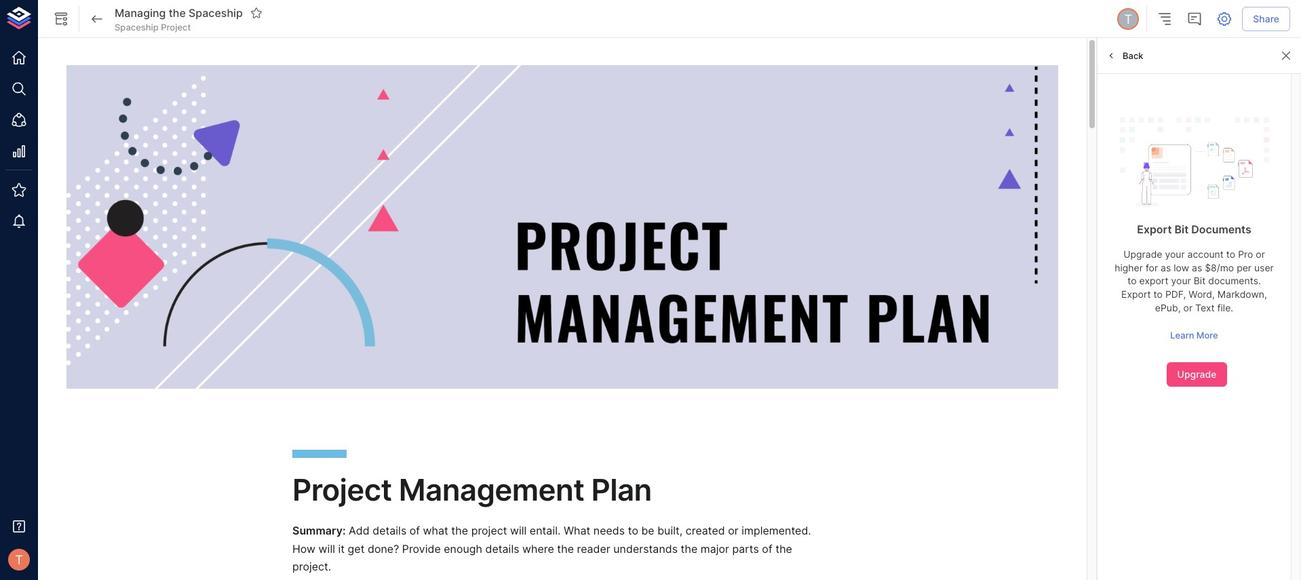 Task type: vqa. For each thing, say whether or not it's contained in the screenshot.
AND to the right
no



Task type: locate. For each thing, give the bounding box(es) containing it.
0 vertical spatial upgrade
[[1124, 249, 1163, 260]]

1 vertical spatial project
[[293, 472, 392, 509]]

0 horizontal spatial or
[[728, 524, 739, 538]]

to inside add details of what the project will entail. what needs to be built, created or implemented. how will it get done? provide enough details where the reader understands the major parts of the project.
[[628, 524, 639, 538]]

done?
[[368, 542, 399, 556]]

export down export
[[1122, 288, 1152, 300]]

spaceship down managing
[[115, 22, 159, 33]]

show wiki image
[[53, 11, 69, 27]]

0 horizontal spatial upgrade
[[1124, 249, 1163, 260]]

will up where
[[510, 524, 527, 538]]

0 vertical spatial t
[[1125, 11, 1133, 26]]

0 vertical spatial bit
[[1175, 222, 1189, 236]]

2 vertical spatial or
[[728, 524, 739, 538]]

upgrade inside upgrade your account to pro or higher for as low as $8/mo per user to export your bit documents. export to pdf, word, markdown, epub, or text file.
[[1124, 249, 1163, 260]]

upgrade
[[1124, 249, 1163, 260], [1178, 368, 1217, 380]]

1 vertical spatial upgrade
[[1178, 368, 1217, 380]]

where
[[523, 542, 554, 556]]

export inside upgrade your account to pro or higher for as low as $8/mo per user to export your bit documents. export to pdf, word, markdown, epub, or text file.
[[1122, 288, 1152, 300]]

spaceship left favorite image
[[189, 6, 243, 19]]

your down low
[[1172, 275, 1192, 287]]

documents
[[1192, 222, 1252, 236]]

markdown,
[[1218, 288, 1268, 300]]

upgrade inside button
[[1178, 368, 1217, 380]]

export bit documents
[[1138, 222, 1252, 236]]

1 vertical spatial t
[[15, 552, 23, 567]]

upgrade up for
[[1124, 249, 1163, 260]]

details up done?
[[373, 524, 407, 538]]

learn
[[1171, 330, 1195, 341]]

0 horizontal spatial t
[[15, 552, 23, 567]]

to
[[1227, 249, 1236, 260], [1128, 275, 1137, 287], [1154, 288, 1163, 300], [628, 524, 639, 538]]

0 vertical spatial your
[[1166, 249, 1186, 260]]

user
[[1255, 262, 1275, 273]]

as
[[1161, 262, 1172, 273], [1193, 262, 1203, 273]]

understands
[[614, 542, 678, 556]]

0 vertical spatial export
[[1138, 222, 1173, 236]]

of
[[410, 524, 420, 538], [762, 542, 773, 556]]

0 vertical spatial of
[[410, 524, 420, 538]]

0 horizontal spatial as
[[1161, 262, 1172, 273]]

1 vertical spatial bit
[[1194, 275, 1206, 287]]

1 horizontal spatial spaceship
[[189, 6, 243, 19]]

export
[[1138, 222, 1173, 236], [1122, 288, 1152, 300]]

the down created
[[681, 542, 698, 556]]

details
[[373, 524, 407, 538], [486, 542, 520, 556]]

add
[[349, 524, 370, 538]]

0 vertical spatial will
[[510, 524, 527, 538]]

low
[[1174, 262, 1190, 273]]

details down project
[[486, 542, 520, 556]]

1 horizontal spatial or
[[1184, 302, 1193, 313]]

1 horizontal spatial upgrade
[[1178, 368, 1217, 380]]

1 horizontal spatial t
[[1125, 11, 1133, 26]]

1 horizontal spatial bit
[[1194, 275, 1206, 287]]

how
[[293, 542, 316, 556]]

bit inside upgrade your account to pro or higher for as low as $8/mo per user to export your bit documents. export to pdf, word, markdown, epub, or text file.
[[1194, 275, 1206, 287]]

0 vertical spatial spaceship
[[189, 6, 243, 19]]

as right for
[[1161, 262, 1172, 273]]

to left be
[[628, 524, 639, 538]]

of down "implemented."
[[762, 542, 773, 556]]

built,
[[658, 524, 683, 538]]

0 vertical spatial t button
[[1116, 6, 1142, 32]]

or left the text
[[1184, 302, 1193, 313]]

or up the parts at the right of the page
[[728, 524, 739, 538]]

project
[[471, 524, 507, 538]]

1 horizontal spatial as
[[1193, 262, 1203, 273]]

account
[[1188, 249, 1224, 260]]

bit
[[1175, 222, 1189, 236], [1194, 275, 1206, 287]]

of up provide
[[410, 524, 420, 538]]

or
[[1257, 249, 1266, 260], [1184, 302, 1193, 313], [728, 524, 739, 538]]

the up spaceship project
[[169, 6, 186, 19]]

bit up account
[[1175, 222, 1189, 236]]

comments image
[[1187, 11, 1204, 27]]

project up the add
[[293, 472, 392, 509]]

0 horizontal spatial details
[[373, 524, 407, 538]]

file.
[[1218, 302, 1234, 313]]

project down the managing the spaceship
[[161, 22, 191, 33]]

1 vertical spatial export
[[1122, 288, 1152, 300]]

project
[[161, 22, 191, 33], [293, 472, 392, 509]]

created
[[686, 524, 725, 538]]

or inside add details of what the project will entail. what needs to be built, created or implemented. how will it get done? provide enough details where the reader understands the major parts of the project.
[[728, 524, 739, 538]]

the
[[169, 6, 186, 19], [452, 524, 468, 538], [557, 542, 574, 556], [681, 542, 698, 556], [776, 542, 793, 556]]

upgrade for upgrade your account to pro or higher for as low as $8/mo per user to export your bit documents. export to pdf, word, markdown, epub, or text file.
[[1124, 249, 1163, 260]]

1 horizontal spatial of
[[762, 542, 773, 556]]

upgrade down the learn more button
[[1178, 368, 1217, 380]]

1 horizontal spatial details
[[486, 542, 520, 556]]

as right low
[[1193, 262, 1203, 273]]

1 vertical spatial spaceship
[[115, 22, 159, 33]]

will
[[510, 524, 527, 538], [319, 542, 335, 556]]

will left it
[[319, 542, 335, 556]]

upgrade for upgrade
[[1178, 368, 1217, 380]]

implemented.
[[742, 524, 812, 538]]

0 horizontal spatial t button
[[4, 545, 34, 575]]

or up user
[[1257, 249, 1266, 260]]

1 horizontal spatial will
[[510, 524, 527, 538]]

your
[[1166, 249, 1186, 260], [1172, 275, 1192, 287]]

0 horizontal spatial will
[[319, 542, 335, 556]]

export up for
[[1138, 222, 1173, 236]]

managing the spaceship
[[115, 6, 243, 19]]

spaceship
[[189, 6, 243, 19], [115, 22, 159, 33]]

t button
[[1116, 6, 1142, 32], [4, 545, 34, 575]]

1 vertical spatial of
[[762, 542, 773, 556]]

0 vertical spatial details
[[373, 524, 407, 538]]

your up low
[[1166, 249, 1186, 260]]

text
[[1196, 302, 1215, 313]]

learn more
[[1171, 330, 1219, 341]]

for
[[1146, 262, 1159, 273]]

summary:
[[293, 524, 346, 538]]

t
[[1125, 11, 1133, 26], [15, 552, 23, 567]]

share
[[1254, 13, 1280, 24]]

1 vertical spatial t button
[[4, 545, 34, 575]]

0 vertical spatial or
[[1257, 249, 1266, 260]]

0 horizontal spatial spaceship
[[115, 22, 159, 33]]

the down what
[[557, 542, 574, 556]]

bit up the word, on the right
[[1194, 275, 1206, 287]]

be
[[642, 524, 655, 538]]

it
[[338, 542, 345, 556]]

0 vertical spatial project
[[161, 22, 191, 33]]

parts
[[733, 542, 759, 556]]



Task type: describe. For each thing, give the bounding box(es) containing it.
documents.
[[1209, 275, 1262, 287]]

to down higher at right top
[[1128, 275, 1137, 287]]

table of contents image
[[1157, 11, 1174, 27]]

what
[[423, 524, 449, 538]]

spaceship project
[[115, 22, 191, 33]]

management
[[399, 472, 585, 509]]

major
[[701, 542, 730, 556]]

to left pro
[[1227, 249, 1236, 260]]

export
[[1140, 275, 1169, 287]]

0 horizontal spatial bit
[[1175, 222, 1189, 236]]

get
[[348, 542, 365, 556]]

1 horizontal spatial project
[[293, 472, 392, 509]]

back button
[[1104, 45, 1147, 66]]

managing
[[115, 6, 166, 19]]

upgrade your account to pro or higher for as low as $8/mo per user to export your bit documents. export to pdf, word, markdown, epub, or text file.
[[1115, 249, 1275, 313]]

2 as from the left
[[1193, 262, 1203, 273]]

per
[[1237, 262, 1252, 273]]

the down "implemented."
[[776, 542, 793, 556]]

1 vertical spatial your
[[1172, 275, 1192, 287]]

add details of what the project will entail. what needs to be built, created or implemented. how will it get done? provide enough details where the reader understands the major parts of the project.
[[293, 524, 815, 574]]

learn more button
[[1168, 325, 1222, 346]]

pro
[[1239, 249, 1254, 260]]

the up the enough
[[452, 524, 468, 538]]

word,
[[1189, 288, 1216, 300]]

reader
[[577, 542, 611, 556]]

epub,
[[1156, 302, 1181, 313]]

back
[[1123, 50, 1144, 61]]

entail.
[[530, 524, 561, 538]]

0 horizontal spatial of
[[410, 524, 420, 538]]

1 horizontal spatial t button
[[1116, 6, 1142, 32]]

needs
[[594, 524, 625, 538]]

spaceship project link
[[115, 21, 191, 33]]

plan
[[592, 472, 652, 509]]

1 vertical spatial or
[[1184, 302, 1193, 313]]

project.
[[293, 560, 331, 574]]

1 as from the left
[[1161, 262, 1172, 273]]

$8/mo
[[1206, 262, 1235, 273]]

favorite image
[[250, 7, 263, 19]]

settings image
[[1217, 11, 1233, 27]]

higher
[[1115, 262, 1144, 273]]

2 horizontal spatial or
[[1257, 249, 1266, 260]]

enough
[[444, 542, 483, 556]]

project management plan
[[293, 472, 652, 509]]

upgrade button
[[1167, 362, 1228, 387]]

1 vertical spatial details
[[486, 542, 520, 556]]

provide
[[402, 542, 441, 556]]

more
[[1197, 330, 1219, 341]]

to down export
[[1154, 288, 1163, 300]]

go back image
[[89, 11, 105, 27]]

share button
[[1243, 7, 1291, 31]]

what
[[564, 524, 591, 538]]

1 vertical spatial will
[[319, 542, 335, 556]]

pdf,
[[1166, 288, 1187, 300]]

0 horizontal spatial project
[[161, 22, 191, 33]]



